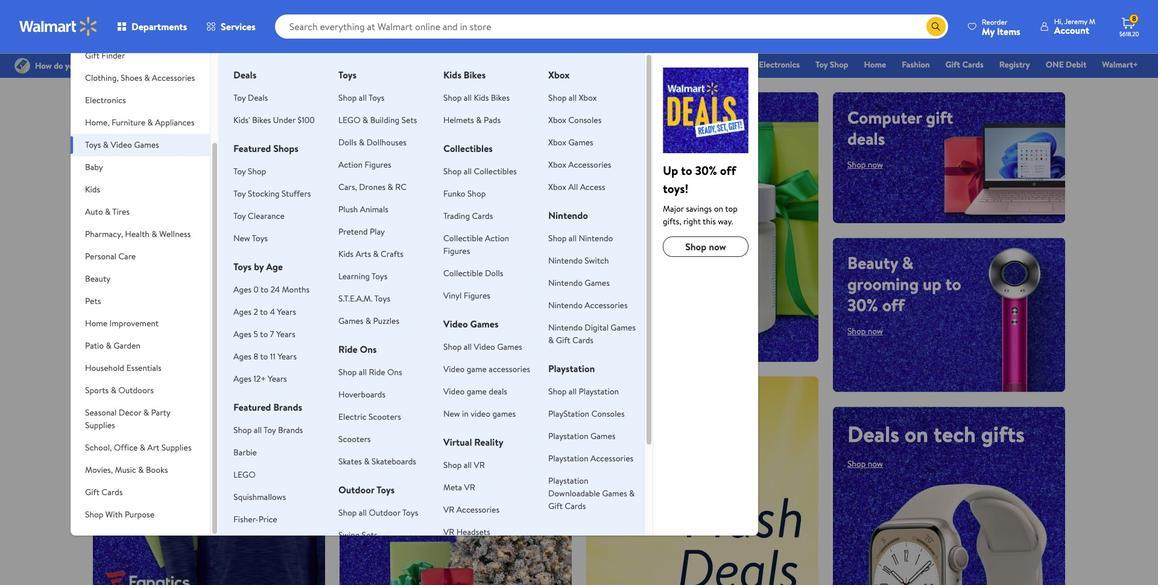 Task type: locate. For each thing, give the bounding box(es) containing it.
right
[[683, 215, 701, 227]]

1 vertical spatial action
[[485, 232, 509, 244]]

gift right fashion link
[[946, 59, 960, 71]]

0 horizontal spatial toy shop link
[[233, 165, 266, 177]]

0 vertical spatial on
[[714, 203, 723, 215]]

featured shops
[[233, 142, 299, 155]]

30% inside up to 30% off toys! major savings on top gifts, right this way.
[[695, 162, 717, 179]]

5 ages from the top
[[233, 373, 252, 385]]

shop all nintendo
[[548, 232, 613, 244]]

now for computer gift deals
[[868, 159, 883, 171]]

1 vertical spatial figures
[[443, 245, 470, 257]]

toy left stocking
[[233, 188, 246, 200]]

nintendo digital games & gift cards link
[[548, 322, 636, 346]]

1 vertical spatial toy shop
[[233, 165, 266, 177]]

toys up shop all outdoor toys link
[[377, 483, 395, 496]]

1 vertical spatial 8
[[254, 350, 258, 363]]

0 horizontal spatial ons
[[360, 343, 377, 356]]

& inside beauty & grooming up to 30% off
[[902, 251, 914, 274]]

kids for kids bikes
[[443, 68, 461, 81]]

1 horizontal spatial all
[[568, 181, 578, 193]]

toys up 'baby'
[[85, 139, 101, 151]]

vr left headsets
[[443, 526, 454, 538]]

1 horizontal spatial toy shop link
[[810, 58, 854, 71]]

all for ride ons
[[359, 366, 367, 378]]

years right the 12+
[[268, 373, 287, 385]]

& right arts
[[373, 248, 379, 260]]

gift for gift cards dropdown button
[[85, 486, 100, 498]]

2 vertical spatial 30%
[[399, 389, 430, 413]]

1 horizontal spatial home
[[864, 59, 886, 71]]

gifts,
[[663, 215, 681, 227]]

shop now link for all new savings
[[354, 318, 429, 347]]

12+
[[254, 373, 266, 385]]

deals inside the computer gift deals
[[848, 127, 885, 150]]

0 vertical spatial collectibles
[[443, 142, 493, 155]]

1 ages from the top
[[233, 284, 252, 296]]

bikes up 'pads'
[[491, 92, 510, 104]]

& down "playstation accessories"
[[629, 487, 635, 499]]

new for video games
[[443, 408, 460, 420]]

off right 65% on the bottom of the page
[[703, 389, 732, 419]]

2 collectible from the top
[[443, 267, 483, 279]]

1 vertical spatial new
[[443, 408, 460, 420]]

bikes for kids bikes
[[464, 68, 486, 81]]

major
[[663, 203, 684, 215]]

1 vertical spatial electronics
[[85, 94, 126, 106]]

0 vertical spatial toy shop link
[[810, 58, 854, 71]]

beauty for beauty
[[85, 273, 111, 285]]

0 horizontal spatial toy shop
[[233, 165, 266, 177]]

now
[[128, 159, 143, 171], [868, 159, 883, 171], [709, 240, 726, 253], [868, 325, 883, 337], [395, 325, 415, 340], [128, 340, 143, 352], [374, 443, 390, 455], [868, 458, 883, 470]]

shop now for up to 30% off seasonal decor
[[354, 443, 390, 455]]

great
[[107, 106, 149, 129]]

cards down downloadable
[[565, 500, 586, 512]]

beauty inside dropdown button
[[85, 273, 111, 285]]

8 inside 8 $618.20
[[1132, 13, 1136, 24]]

0 horizontal spatial finder
[[102, 49, 125, 62]]

switch
[[585, 255, 609, 267]]

0 horizontal spatial gift finder
[[85, 49, 125, 62]]

playstation up playstation consoles
[[579, 385, 619, 398]]

1 horizontal spatial 8
[[1132, 13, 1136, 24]]

1 vertical spatial supplies
[[161, 442, 191, 454]]

stuffers
[[282, 188, 311, 200]]

0 vertical spatial lego
[[338, 114, 361, 126]]

walmart image
[[19, 17, 98, 36]]

0 vertical spatial essentials
[[578, 59, 613, 71]]

1 vertical spatial sets
[[362, 529, 377, 541]]

gift cards for gift cards dropdown button
[[85, 486, 123, 498]]

all up helmets & pads link
[[464, 92, 472, 104]]

toy up the kids'
[[233, 92, 246, 104]]

action
[[338, 159, 363, 171], [485, 232, 509, 244]]

xbox for xbox accessories
[[548, 159, 566, 171]]

shop
[[725, 59, 743, 71], [830, 59, 848, 71], [338, 92, 357, 104], [443, 92, 462, 104], [548, 92, 567, 104], [107, 159, 126, 171], [848, 159, 866, 171], [248, 165, 266, 177], [443, 165, 462, 177], [467, 188, 486, 200], [548, 232, 567, 244], [685, 240, 707, 253], [848, 325, 866, 337], [369, 325, 392, 340], [107, 340, 126, 352], [443, 341, 462, 353], [338, 366, 357, 378], [548, 385, 567, 398], [233, 424, 252, 436], [601, 427, 619, 440], [354, 443, 372, 455], [848, 458, 866, 470], [443, 459, 462, 471], [338, 507, 357, 519], [85, 509, 103, 521]]

video game accessories
[[443, 363, 530, 375]]

0 horizontal spatial deals
[[107, 127, 145, 150]]

cards down the digital
[[572, 334, 594, 346]]

gift down downloadable
[[548, 500, 563, 512]]

nintendo for nintendo accessories
[[548, 299, 583, 311]]

0 vertical spatial sets
[[402, 114, 417, 126]]

off inside up to 25% off sports-fan gear
[[209, 274, 238, 304]]

auto & tires button
[[71, 201, 210, 223]]

8 up $618.20
[[1132, 13, 1136, 24]]

0 vertical spatial bikes
[[464, 68, 486, 81]]

now for great home deals
[[128, 159, 143, 171]]

1 vertical spatial 30%
[[848, 293, 878, 316]]

all up the lego & building sets link
[[359, 92, 367, 104]]

1 horizontal spatial 30%
[[695, 162, 717, 179]]

electronics inside "dropdown button"
[[85, 94, 126, 106]]

up for up to 65% off
[[601, 389, 628, 419]]

nintendo accessories
[[548, 299, 628, 311]]

0 horizontal spatial essentials
[[126, 362, 162, 374]]

30% for up to 30% off toys! major savings on top gifts, right this way.
[[695, 162, 717, 179]]

helmets & pads
[[443, 114, 501, 126]]

gift for gift finder dropdown button
[[85, 49, 100, 62]]

barbie
[[233, 446, 257, 458]]

1 featured from the top
[[233, 142, 271, 155]]

1 vertical spatial savings
[[452, 265, 541, 306]]

all up nintendo switch link at the top
[[569, 232, 577, 244]]

featured up shop all toy brands link
[[233, 401, 271, 414]]

0 horizontal spatial gift cards
[[85, 486, 123, 498]]

off for up to 65% off
[[703, 389, 732, 419]]

0 horizontal spatial 30%
[[399, 389, 430, 413]]

video game accessories link
[[443, 363, 530, 375]]

ons up shop all ride ons link
[[360, 343, 377, 356]]

gift finder inside gift finder link
[[629, 59, 670, 71]]

& inside seasonal decor & party supplies
[[143, 407, 149, 419]]

nintendo switch link
[[548, 255, 609, 267]]

toy down featured shops
[[233, 165, 246, 177]]

to inside up to 30% off toys! major savings on top gifts, right this way.
[[681, 162, 692, 179]]

dolls down collectible action figures link
[[485, 267, 503, 279]]

collectible dolls
[[443, 267, 503, 279]]

finder up clothing,
[[102, 49, 125, 62]]

ride up shop all ride ons link
[[338, 343, 358, 356]]

clothing, shoes & accessories
[[85, 72, 195, 84]]

toy shop left "home" link at the top
[[816, 59, 848, 71]]

1 horizontal spatial ons
[[387, 366, 402, 378]]

0 horizontal spatial sets
[[362, 529, 377, 541]]

collectibles
[[443, 142, 493, 155], [474, 165, 517, 177]]

shop now link for great home deals
[[107, 159, 143, 171]]

0 vertical spatial gift cards
[[946, 59, 984, 71]]

on
[[714, 203, 723, 215], [905, 419, 928, 449]]

2 vertical spatial deals
[[848, 419, 899, 449]]

ages 0 to 24 months
[[233, 284, 310, 296]]

up for up to 30% off seasonal decor
[[354, 389, 375, 413]]

swing sets link
[[338, 529, 377, 541]]

pets
[[85, 295, 101, 307]]

2 game from the top
[[467, 385, 487, 398]]

figures up collectible dolls link
[[443, 245, 470, 257]]

1 horizontal spatial toy shop
[[816, 59, 848, 71]]

0 vertical spatial outdoor
[[338, 483, 375, 496]]

xbox for xbox games
[[548, 136, 566, 148]]

finder inside dropdown button
[[102, 49, 125, 62]]

1 vertical spatial consoles
[[591, 408, 625, 420]]

ages 8 to 11 years
[[233, 350, 297, 363]]

collectible down 'trading cards' link at left
[[443, 232, 483, 244]]

rc
[[395, 181, 407, 193]]

accessories up the digital
[[585, 299, 628, 311]]

scooters
[[369, 411, 401, 423], [338, 433, 371, 445]]

& right skates at the bottom left of the page
[[364, 455, 370, 468]]

games inside the nintendo digital games & gift cards
[[611, 322, 636, 334]]

scooters down electric
[[338, 433, 371, 445]]

0 horizontal spatial savings
[[452, 265, 541, 306]]

shop now inside shop now link
[[369, 325, 415, 340]]

1 horizontal spatial ride
[[369, 366, 385, 378]]

s.t.e.a.m. toys link
[[338, 293, 390, 305]]

off inside up to 30% off seasonal decor
[[434, 389, 456, 413]]

new for featured shops
[[233, 232, 250, 244]]

sets right building
[[402, 114, 417, 126]]

nintendo down nintendo switch
[[548, 277, 583, 289]]

walmart+
[[1102, 59, 1138, 71]]

ages 5 to 7 years link
[[233, 328, 295, 340]]

ages for ages 0 to 24 months
[[233, 284, 252, 296]]

toy down featured brands
[[264, 424, 276, 436]]

game
[[467, 363, 487, 375], [467, 385, 487, 398]]

1 vertical spatial on
[[905, 419, 928, 449]]

& left party
[[143, 407, 149, 419]]

hoverboards link
[[338, 388, 386, 401]]

0 vertical spatial figures
[[365, 159, 391, 171]]

shops
[[273, 142, 299, 155]]

video
[[111, 139, 132, 151], [443, 317, 468, 331], [474, 341, 495, 353], [443, 363, 465, 375], [443, 385, 465, 398]]

toys down kids arts & crafts "link" at left top
[[372, 270, 388, 282]]

4 ages from the top
[[233, 350, 252, 363]]

1 vertical spatial all
[[354, 265, 387, 306]]

accessories
[[152, 72, 195, 84], [568, 159, 611, 171], [585, 299, 628, 311], [591, 452, 634, 464], [457, 504, 500, 516]]

1 horizontal spatial essentials
[[578, 59, 613, 71]]

toy right electronics link
[[816, 59, 828, 71]]

one debit
[[1046, 59, 1087, 71]]

1 horizontal spatial gift cards
[[946, 59, 984, 71]]

bikes right the kids'
[[252, 114, 271, 126]]

up inside up to 30% off seasonal decor
[[354, 389, 375, 413]]

figures for action
[[365, 159, 391, 171]]

all down featured brands
[[254, 424, 262, 436]]

1 vertical spatial bikes
[[491, 92, 510, 104]]

deals inside great home deals
[[107, 127, 145, 150]]

care
[[118, 250, 136, 262]]

deals for beauty
[[848, 127, 885, 150]]

0 vertical spatial game
[[467, 363, 487, 375]]

gift finder for gift finder dropdown button
[[85, 49, 125, 62]]

outdoor down skates at the bottom left of the page
[[338, 483, 375, 496]]

scooters down hoverboards
[[369, 411, 401, 423]]

video down furniture
[[111, 139, 132, 151]]

gift up clothing,
[[85, 49, 100, 62]]

1 vertical spatial toy shop link
[[233, 165, 266, 177]]

1 vertical spatial gift cards
[[85, 486, 123, 498]]

& down home,
[[103, 139, 109, 151]]

0 vertical spatial toy shop
[[816, 59, 848, 71]]

0 horizontal spatial electronics
[[85, 94, 126, 106]]

way.
[[718, 215, 733, 227]]

services button
[[197, 12, 265, 41]]

nintendo up shop all nintendo link
[[548, 209, 588, 222]]

8 left the "11"
[[254, 350, 258, 363]]

ride
[[338, 343, 358, 356], [369, 366, 385, 378]]

all up 'swing sets' 'link'
[[359, 507, 367, 519]]

kids arts & crafts link
[[338, 248, 404, 260]]

gift inside the nintendo digital games & gift cards
[[556, 334, 570, 346]]

home inside "home" link
[[864, 59, 886, 71]]

nintendo up switch at the right top of page
[[579, 232, 613, 244]]

fashion link
[[897, 58, 935, 71]]

vinyl figures
[[443, 290, 490, 302]]

nintendo for nintendo games
[[548, 277, 583, 289]]

1 horizontal spatial dolls
[[485, 267, 503, 279]]

playstation down playstation
[[548, 430, 589, 442]]

0 horizontal spatial all
[[354, 265, 387, 306]]

vr right meta
[[464, 481, 475, 493]]

off inside up to 30% off toys! major savings on top gifts, right this way.
[[720, 162, 736, 179]]

all for video games
[[464, 341, 472, 353]]

games right the digital
[[611, 322, 636, 334]]

0 vertical spatial electronics
[[759, 59, 800, 71]]

1 horizontal spatial beauty
[[848, 251, 898, 274]]

featured for featured shops
[[233, 142, 271, 155]]

supplies right art
[[161, 442, 191, 454]]

0 vertical spatial collectible
[[443, 232, 483, 244]]

electronics for electronics link
[[759, 59, 800, 71]]

2 vertical spatial figures
[[464, 290, 490, 302]]

off for up to 30% off seasonal decor
[[434, 389, 456, 413]]

nintendo for nintendo digital games & gift cards
[[548, 322, 583, 334]]

shop all vr
[[443, 459, 485, 471]]

all for nintendo
[[569, 232, 577, 244]]

age
[[266, 260, 283, 273]]

video game deals link
[[443, 385, 507, 398]]

all for outdoor toys
[[359, 507, 367, 519]]

ages for ages 8 to 11 years
[[233, 350, 252, 363]]

1 vertical spatial home
[[85, 317, 107, 329]]

deals for deals
[[233, 68, 257, 81]]

up to 30% off toys! major savings on top gifts, right this way.
[[663, 162, 738, 227]]

2 featured from the top
[[233, 401, 271, 414]]

on left 'tech'
[[905, 419, 928, 449]]

2 horizontal spatial deals
[[848, 127, 885, 150]]

ages 2 to 4 years link
[[233, 306, 296, 318]]

gear
[[210, 301, 252, 331]]

tires
[[112, 206, 130, 218]]

1 vertical spatial collectible
[[443, 267, 483, 279]]

off up top
[[720, 162, 736, 179]]

playstation down playstation games
[[548, 452, 589, 464]]

0 horizontal spatial lego
[[233, 469, 256, 481]]

collectible inside collectible action figures
[[443, 232, 483, 244]]

supplies inside seasonal decor & party supplies
[[85, 419, 115, 431]]

games right downloadable
[[602, 487, 627, 499]]

all for featured brands
[[254, 424, 262, 436]]

home
[[864, 59, 886, 71], [85, 317, 107, 329]]

shop all vr link
[[443, 459, 485, 471]]

&
[[570, 59, 576, 71], [144, 72, 150, 84], [363, 114, 368, 126], [476, 114, 482, 126], [147, 116, 153, 128], [359, 136, 365, 148], [103, 139, 109, 151], [388, 181, 393, 193], [105, 206, 111, 218], [152, 228, 157, 240], [373, 248, 379, 260], [902, 251, 914, 274], [365, 315, 371, 327], [548, 334, 554, 346], [106, 340, 111, 352], [111, 384, 116, 396], [143, 407, 149, 419], [140, 442, 145, 454], [364, 455, 370, 468], [138, 464, 144, 476], [629, 487, 635, 499]]

shop all link
[[601, 427, 629, 440]]

1 horizontal spatial sets
[[402, 114, 417, 126]]

on inside up to 30% off toys! major savings on top gifts, right this way.
[[714, 203, 723, 215]]

gift inside playstation downloadable games & gift cards
[[548, 500, 563, 512]]

0 horizontal spatial beauty
[[85, 273, 111, 285]]

gift down the 'walmart site-wide' search box
[[629, 59, 644, 71]]

departments button
[[107, 12, 197, 41]]

gift finder down search 'search field'
[[629, 59, 670, 71]]

cards inside dropdown button
[[102, 486, 123, 498]]

cards for gift cards dropdown button
[[102, 486, 123, 498]]

collectibles up shop all collectibles 'link'
[[443, 142, 493, 155]]

action up the cars,
[[338, 159, 363, 171]]

accessories down shop all
[[591, 452, 634, 464]]

gift cards down my in the right top of the page
[[946, 59, 984, 71]]

1 horizontal spatial bikes
[[464, 68, 486, 81]]

in
[[462, 408, 469, 420]]

years right the 7
[[276, 328, 295, 340]]

home for home improvement
[[85, 317, 107, 329]]

all for collectibles
[[464, 165, 472, 177]]

playstation games
[[548, 430, 616, 442]]

learning toys
[[338, 270, 388, 282]]

figures down collectible dolls link
[[464, 290, 490, 302]]

1 horizontal spatial action
[[485, 232, 509, 244]]

1 horizontal spatial savings
[[686, 203, 712, 215]]

gift cards inside dropdown button
[[85, 486, 123, 498]]

playstation accessories link
[[548, 452, 634, 464]]

games down s.t.e.a.m.
[[338, 315, 363, 327]]

ages for ages 5 to 7 years
[[233, 328, 252, 340]]

beauty for beauty & grooming up to 30% off
[[848, 251, 898, 274]]

2 vertical spatial bikes
[[252, 114, 271, 126]]

years right the "11"
[[278, 350, 297, 363]]

ages left 0
[[233, 284, 252, 296]]

toy
[[816, 59, 828, 71], [233, 92, 246, 104], [233, 165, 246, 177], [233, 188, 246, 200], [233, 210, 246, 222], [264, 424, 276, 436]]

s.t.e.a.m.
[[338, 293, 373, 305]]

up inside up to 30% off toys! major savings on top gifts, right this way.
[[663, 162, 678, 179]]

outdoor toys
[[338, 483, 395, 496]]

1 game from the top
[[467, 363, 487, 375]]

kids inside dropdown button
[[85, 183, 100, 195]]

up for up to 25% off sports-fan gear
[[107, 274, 135, 304]]

shop now for up to 25% off sports-fan gear
[[107, 340, 143, 352]]

2 ages from the top
[[233, 306, 252, 318]]

shop now link for deals on tech gifts
[[848, 458, 883, 470]]

$618.20
[[1120, 30, 1139, 38]]

personal
[[85, 250, 116, 262]]

3 ages from the top
[[233, 328, 252, 340]]

finder left christmas
[[646, 59, 670, 71]]

& right furniture
[[147, 116, 153, 128]]

now for up to 30% off seasonal decor
[[374, 443, 390, 455]]

nintendo inside the nintendo digital games & gift cards
[[548, 322, 583, 334]]

playstation for playstation games
[[548, 430, 589, 442]]

all down video games
[[464, 341, 472, 353]]

game for accessories
[[467, 363, 487, 375]]

toy up new toys
[[233, 210, 246, 222]]

1 vertical spatial featured
[[233, 401, 271, 414]]

animals
[[360, 203, 388, 215]]

cards down my in the right top of the page
[[962, 59, 984, 71]]

brands down featured brands
[[278, 424, 303, 436]]

nintendo down nintendo games
[[548, 299, 583, 311]]

all up hoverboards
[[359, 366, 367, 378]]

home inside home improvement "dropdown button"
[[85, 317, 107, 329]]

0 horizontal spatial on
[[714, 203, 723, 215]]

brands up shop all toy brands link
[[273, 401, 302, 414]]

1 collectible from the top
[[443, 232, 483, 244]]

deals on tech gifts
[[848, 419, 1025, 449]]

1 vertical spatial game
[[467, 385, 487, 398]]

home, furniture & appliances
[[85, 116, 194, 128]]

m
[[1089, 16, 1095, 27]]

0 horizontal spatial action
[[338, 159, 363, 171]]

lego & building sets link
[[338, 114, 417, 126]]

nintendo switch
[[548, 255, 609, 267]]

2
[[254, 306, 258, 318]]

1 vertical spatial ons
[[387, 366, 402, 378]]

1 horizontal spatial gift finder
[[629, 59, 670, 71]]

video for video game deals
[[443, 385, 465, 398]]

playstation
[[548, 408, 589, 420]]

30% inside up to 30% off seasonal decor
[[399, 389, 430, 413]]

shop now for beauty & grooming up to 30% off
[[848, 325, 883, 337]]

0 horizontal spatial home
[[85, 317, 107, 329]]

deals for up
[[107, 127, 145, 150]]

0 horizontal spatial bikes
[[252, 114, 271, 126]]

skates & skateboards
[[338, 455, 416, 468]]

cards up 'with'
[[102, 486, 123, 498]]

xbox down xbox games
[[548, 159, 566, 171]]

1 vertical spatial essentials
[[126, 362, 162, 374]]

gift down nintendo accessories
[[556, 334, 570, 346]]

games down switch at the right top of page
[[585, 277, 610, 289]]

all up funko shop link
[[464, 165, 472, 177]]

all up the xbox consoles
[[569, 92, 577, 104]]

all for kids bikes
[[464, 92, 472, 104]]

gift finder inside gift finder dropdown button
[[85, 49, 125, 62]]

hi,
[[1054, 16, 1063, 27]]

pads
[[484, 114, 501, 126]]

collectible for collectible action figures
[[443, 232, 483, 244]]

0 vertical spatial action
[[338, 159, 363, 171]]

shop now link for up to 25% off sports-fan gear
[[107, 340, 143, 352]]

to inside up to 25% off sports-fan gear
[[140, 274, 160, 304]]

0 vertical spatial new
[[233, 232, 250, 244]]

all for xbox
[[569, 92, 577, 104]]

ages for ages 12+ years
[[233, 373, 252, 385]]

0 vertical spatial supplies
[[85, 419, 115, 431]]

pretend play link
[[338, 226, 385, 238]]

1 horizontal spatial new
[[443, 408, 460, 420]]

now for all new savings
[[395, 325, 415, 340]]

30% for up to 30% off seasonal decor
[[399, 389, 430, 413]]

vr
[[474, 459, 485, 471], [464, 481, 475, 493], [443, 504, 454, 516], [443, 526, 454, 538]]

up inside up to 25% off sports-fan gear
[[107, 274, 135, 304]]

1 vertical spatial deals
[[248, 92, 268, 104]]

xbox down xbox consoles link
[[548, 136, 566, 148]]

playstation inside playstation downloadable games & gift cards
[[548, 475, 589, 487]]

game up the video game deals link
[[467, 363, 487, 375]]

electric scooters link
[[338, 411, 401, 423]]

gift finder for gift finder link
[[629, 59, 670, 71]]

nintendo for nintendo
[[548, 209, 588, 222]]

search icon image
[[931, 22, 941, 31]]

beauty inside beauty & grooming up to 30% off
[[848, 251, 898, 274]]

1 horizontal spatial finder
[[646, 59, 670, 71]]

0 vertical spatial savings
[[686, 203, 712, 215]]

games down home, furniture & appliances "dropdown button"
[[134, 139, 159, 151]]

video game deals
[[443, 385, 507, 398]]

home up patio
[[85, 317, 107, 329]]

2 horizontal spatial 30%
[[848, 293, 878, 316]]

shop all toy brands
[[233, 424, 303, 436]]

30% inside beauty & grooming up to 30% off
[[848, 293, 878, 316]]

1 horizontal spatial electronics
[[759, 59, 800, 71]]

toys up shop all toys 'link'
[[338, 68, 357, 81]]

shop now for computer gift deals
[[848, 159, 883, 171]]

ages left 2
[[233, 306, 252, 318]]

gift
[[926, 106, 953, 129]]

ride up hoverboards
[[369, 366, 385, 378]]

1 horizontal spatial lego
[[338, 114, 361, 126]]

kids up auto
[[85, 183, 100, 195]]

toys by age
[[233, 260, 283, 273]]

0 vertical spatial 8
[[1132, 13, 1136, 24]]



Task type: describe. For each thing, give the bounding box(es) containing it.
pretend
[[338, 226, 368, 238]]

games
[[492, 408, 516, 420]]

playstation downloadable games & gift cards
[[548, 475, 635, 512]]

games up shop all video games
[[470, 317, 499, 331]]

games inside playstation downloadable games & gift cards
[[602, 487, 627, 499]]

shop all playstation
[[548, 385, 619, 398]]

games inside dropdown button
[[134, 139, 159, 151]]

& inside playstation downloadable games & gift cards
[[629, 487, 635, 499]]

essentials inside the household essentials dropdown button
[[126, 362, 162, 374]]

bikes for kids' bikes under $100
[[252, 114, 271, 126]]

skates
[[338, 455, 362, 468]]

0 vertical spatial ride
[[338, 343, 358, 356]]

dollhouses
[[367, 136, 407, 148]]

games up "playstation accessories"
[[591, 430, 616, 442]]

now for beauty & grooming up to 30% off
[[868, 325, 883, 337]]

video up video game accessories
[[474, 341, 495, 353]]

1 vertical spatial brands
[[278, 424, 303, 436]]

years for ages 5 to 7 years
[[276, 328, 295, 340]]

& left 'pads'
[[476, 114, 482, 126]]

ages 2 to 4 years
[[233, 306, 296, 318]]

video for video games
[[443, 317, 468, 331]]

under
[[273, 114, 296, 126]]

accessories for playstation
[[591, 452, 634, 464]]

savings inside up to 30% off toys! major savings on top gifts, right this way.
[[686, 203, 712, 215]]

kids for kids arts & crafts
[[338, 248, 354, 260]]

2 horizontal spatial bikes
[[491, 92, 510, 104]]

all for toys
[[359, 92, 367, 104]]

accessories for xbox
[[568, 159, 611, 171]]

all up "playstation accessories"
[[621, 427, 629, 440]]

household essentials button
[[71, 357, 210, 379]]

& right sports
[[111, 384, 116, 396]]

deals for deals on tech gifts
[[848, 419, 899, 449]]

swing
[[338, 529, 360, 541]]

ages 5 to 7 years
[[233, 328, 295, 340]]

toys up the lego & building sets link
[[369, 92, 385, 104]]

home link
[[859, 58, 892, 71]]

this
[[703, 215, 716, 227]]

years for ages 8 to 11 years
[[278, 350, 297, 363]]

xbox for xbox all access
[[548, 181, 566, 193]]

school, office & art supplies button
[[71, 437, 210, 459]]

jeremy
[[1065, 16, 1087, 27]]

shop all video games
[[443, 341, 522, 353]]

xbox up the xbox consoles
[[579, 92, 597, 104]]

sports & outdoors button
[[71, 379, 210, 402]]

shop inside dropdown button
[[85, 509, 103, 521]]

gift finder button
[[71, 45, 210, 67]]

fashion
[[902, 59, 930, 71]]

& right patio
[[106, 340, 111, 352]]

kids for kids dropdown button
[[85, 183, 100, 195]]

to inside up to 30% off seasonal decor
[[379, 389, 395, 413]]

cards for 'trading cards' link at left
[[472, 210, 493, 222]]

off inside beauty & grooming up to 30% off
[[882, 293, 905, 316]]

toy clearance
[[233, 210, 285, 222]]

1 vertical spatial dolls
[[485, 267, 503, 279]]

& left art
[[140, 442, 145, 454]]

years for ages 2 to 4 years
[[277, 306, 296, 318]]

new
[[394, 265, 445, 306]]

playstation accessories
[[548, 452, 634, 464]]

playstation for playstation accessories
[[548, 452, 589, 464]]

toys left by
[[233, 260, 252, 273]]

games & puzzles
[[338, 315, 399, 327]]

8 $618.20
[[1120, 13, 1139, 38]]

& right health
[[152, 228, 157, 240]]

all for playstation
[[569, 385, 577, 398]]

Search search field
[[275, 14, 948, 39]]

with
[[105, 509, 123, 521]]

to inside beauty & grooming up to 30% off
[[946, 272, 961, 295]]

& left puzzles in the bottom left of the page
[[365, 315, 371, 327]]

0 vertical spatial scooters
[[369, 411, 401, 423]]

up to 30% off seasonal decor
[[354, 389, 462, 434]]

off for up to 30% off toys! major savings on top gifts, right this way.
[[720, 162, 736, 179]]

accessories inside clothing, shoes & accessories dropdown button
[[152, 72, 195, 84]]

playstation games link
[[548, 430, 616, 442]]

& right music
[[138, 464, 144, 476]]

games up the xbox accessories link
[[568, 136, 593, 148]]

playstation for playstation downloadable games & gift cards
[[548, 475, 589, 487]]

essentials inside "grocery & essentials" link
[[578, 59, 613, 71]]

consoles for playstation
[[591, 408, 625, 420]]

shop now link for up to 30% off seasonal decor
[[354, 443, 390, 455]]

cards for "gift cards" link
[[962, 59, 984, 71]]

& right shoes
[[144, 72, 150, 84]]

game for deals
[[467, 385, 487, 398]]

lego for lego & building sets
[[338, 114, 361, 126]]

my
[[982, 24, 995, 38]]

skateboards
[[372, 455, 416, 468]]

learning
[[338, 270, 370, 282]]

figures for vinyl
[[464, 290, 490, 302]]

cards inside playstation downloadable games & gift cards
[[565, 500, 586, 512]]

electronics link
[[754, 58, 805, 71]]

learning toys link
[[338, 270, 388, 282]]

0
[[254, 284, 259, 296]]

tech
[[934, 419, 976, 449]]

headsets
[[457, 526, 490, 538]]

& up action figures link
[[359, 136, 365, 148]]

shop with purpose
[[85, 509, 155, 521]]

home for home
[[864, 59, 886, 71]]

accessories for nintendo
[[585, 299, 628, 311]]

seasonal decor & party supplies button
[[71, 402, 210, 437]]

shop now for great home deals
[[107, 159, 143, 171]]

toy stocking stuffers
[[233, 188, 311, 200]]

finder for gift finder dropdown button
[[102, 49, 125, 62]]

off for up to 25% off sports-fan gear
[[209, 274, 238, 304]]

gift cards for "gift cards" link
[[946, 59, 984, 71]]

shop all xbox link
[[548, 92, 597, 104]]

& inside the nintendo digital games & gift cards
[[548, 334, 554, 346]]

featured for featured brands
[[233, 401, 271, 414]]

xbox for xbox
[[548, 68, 570, 81]]

walmart+ link
[[1097, 58, 1144, 71]]

shop now link for beauty & grooming up to 30% off
[[848, 325, 883, 337]]

playstation for playstation
[[548, 362, 595, 375]]

consoles for xbox
[[568, 114, 602, 126]]

accessories up headsets
[[457, 504, 500, 516]]

1 vertical spatial outdoor
[[369, 507, 401, 519]]

1 horizontal spatial deals
[[489, 385, 507, 398]]

gift for "gift cards" link
[[946, 59, 960, 71]]

all for virtual reality
[[464, 459, 472, 471]]

baby button
[[71, 156, 210, 179]]

squishmallows
[[233, 491, 286, 503]]

1 vertical spatial collectibles
[[474, 165, 517, 177]]

& inside dropdown button
[[103, 139, 109, 151]]

0 vertical spatial brands
[[273, 401, 302, 414]]

supplies for seasonal decor & party supplies
[[85, 419, 115, 431]]

& left building
[[363, 114, 368, 126]]

& left rc at the left top of the page
[[388, 181, 393, 193]]

shop now for all new savings
[[369, 325, 415, 340]]

auto & tires
[[85, 206, 130, 218]]

65%
[[659, 389, 698, 419]]

games up accessories
[[497, 341, 522, 353]]

home,
[[85, 116, 110, 128]]

0 vertical spatial dolls
[[338, 136, 357, 148]]

reorder my items
[[982, 17, 1021, 38]]

gift cards link
[[940, 58, 989, 71]]

arts
[[356, 248, 371, 260]]

pharmacy,
[[85, 228, 123, 240]]

virtual
[[443, 436, 472, 449]]

great home deals
[[107, 106, 194, 150]]

cards inside the nintendo digital games & gift cards
[[572, 334, 594, 346]]

swing sets
[[338, 529, 377, 541]]

xbox consoles
[[548, 114, 602, 126]]

& left tires
[[105, 206, 111, 218]]

seasonal
[[354, 411, 416, 434]]

xbox for xbox consoles
[[548, 114, 566, 126]]

purpose
[[125, 509, 155, 521]]

new in video games
[[443, 408, 516, 420]]

now for deals on tech gifts
[[868, 458, 883, 470]]

1 vertical spatial ride
[[369, 366, 385, 378]]

24
[[270, 284, 280, 296]]

0 horizontal spatial 8
[[254, 350, 258, 363]]

toys inside dropdown button
[[85, 139, 101, 151]]

video inside dropdown button
[[111, 139, 132, 151]]

pretend play
[[338, 226, 385, 238]]

video for video game accessories
[[443, 363, 465, 375]]

Walmart Site-Wide search field
[[275, 14, 948, 39]]

toys & video games image
[[663, 68, 749, 153]]

baby
[[85, 161, 103, 173]]

xbox accessories
[[548, 159, 611, 171]]

vr down virtual reality
[[474, 459, 485, 471]]

movies,
[[85, 464, 113, 476]]

shop all nintendo link
[[548, 232, 613, 244]]

& right 'grocery'
[[570, 59, 576, 71]]

health
[[125, 228, 150, 240]]

xbox all access
[[548, 181, 605, 193]]

furniture
[[112, 116, 145, 128]]

toys up puzzles in the bottom left of the page
[[374, 293, 390, 305]]

shop now link for computer gift deals
[[848, 159, 883, 171]]

fisher-price
[[233, 513, 277, 525]]

all new savings
[[354, 265, 541, 306]]

kids' bikes under $100 link
[[233, 114, 315, 126]]

playstation downloadable games & gift cards link
[[548, 475, 635, 512]]

1 horizontal spatial on
[[905, 419, 928, 449]]

nintendo for nintendo switch
[[548, 255, 583, 267]]

digital
[[585, 322, 609, 334]]

shop all outdoor toys
[[338, 507, 418, 519]]

toys & video games button
[[71, 134, 210, 156]]

1 vertical spatial scooters
[[338, 433, 371, 445]]

toy deals link
[[233, 92, 268, 104]]

electronics for electronics "dropdown button"
[[85, 94, 126, 106]]

kids up helmets & pads link
[[474, 92, 489, 104]]

ages for ages 2 to 4 years
[[233, 306, 252, 318]]

shop all toy brands link
[[233, 424, 303, 436]]

account
[[1054, 24, 1089, 37]]

0 vertical spatial all
[[568, 181, 578, 193]]

electric
[[338, 411, 367, 423]]

services
[[221, 20, 256, 33]]

toys down skateboards on the left bottom
[[402, 507, 418, 519]]

decor
[[119, 407, 141, 419]]

finder for gift finder link
[[646, 59, 670, 71]]

building
[[370, 114, 400, 126]]

lego link
[[233, 469, 256, 481]]

auto
[[85, 206, 103, 218]]

patio
[[85, 340, 104, 352]]

figures inside collectible action figures
[[443, 245, 470, 257]]

toys down toy clearance link
[[252, 232, 268, 244]]

action inside collectible action figures
[[485, 232, 509, 244]]

0 vertical spatial ons
[[360, 343, 377, 356]]

collectible for collectible dolls
[[443, 267, 483, 279]]

supplies for school, office & art supplies
[[161, 442, 191, 454]]

party
[[151, 407, 170, 419]]

now for up to 25% off sports-fan gear
[[128, 340, 143, 352]]

ride ons
[[338, 343, 377, 356]]

fisher-
[[233, 513, 259, 525]]

trading cards link
[[443, 210, 493, 222]]

vr down meta
[[443, 504, 454, 516]]

scooters link
[[338, 433, 371, 445]]

collectible dolls link
[[443, 267, 503, 279]]

gift for gift finder link
[[629, 59, 644, 71]]

playstation consoles link
[[548, 408, 625, 420]]



Task type: vqa. For each thing, say whether or not it's contained in the screenshot.
1 star
no



